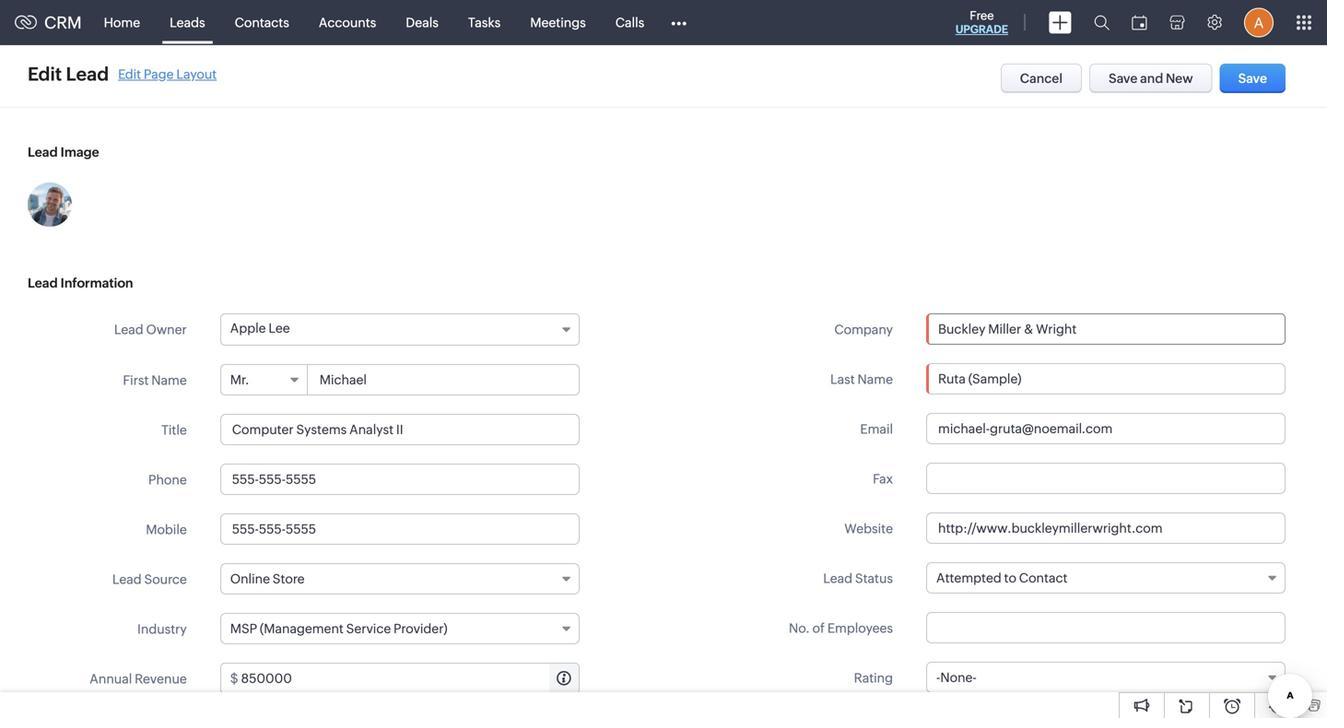 Task type: describe. For each thing, give the bounding box(es) containing it.
last name
[[831, 372, 893, 387]]

lead for lead source
[[112, 572, 142, 587]]

contact
[[1019, 571, 1068, 585]]

crm
[[44, 13, 82, 32]]

save and new button
[[1090, 64, 1213, 93]]

cancel button
[[1001, 64, 1082, 93]]

lead for lead status
[[823, 571, 853, 586]]

-
[[937, 670, 941, 685]]

$
[[230, 671, 238, 686]]

image image
[[28, 183, 72, 227]]

lead down crm
[[66, 64, 109, 85]]

apple
[[230, 321, 266, 336]]

home link
[[89, 0, 155, 45]]

information
[[61, 276, 133, 290]]

attempted
[[937, 571, 1002, 585]]

first
[[123, 373, 149, 388]]

edit inside edit lead edit page layout
[[118, 67, 141, 82]]

lead for lead image
[[28, 145, 58, 159]]

create menu element
[[1038, 0, 1083, 45]]

cancel
[[1020, 71, 1063, 86]]

attempted to contact
[[937, 571, 1068, 585]]

no.
[[789, 621, 810, 636]]

lead for lead information
[[28, 276, 58, 290]]

lead owner
[[114, 322, 187, 337]]

contacts
[[235, 15, 289, 30]]

mobile
[[146, 522, 187, 537]]

calls
[[615, 15, 645, 30]]

online
[[230, 571, 270, 586]]

lead source
[[112, 572, 187, 587]]

save button
[[1220, 64, 1286, 93]]

crm link
[[15, 13, 82, 32]]

annual
[[90, 671, 132, 686]]

leads
[[170, 15, 205, 30]]

free
[[970, 9, 994, 23]]

edit page layout link
[[118, 67, 217, 82]]

online store
[[230, 571, 305, 586]]

layout
[[176, 67, 217, 82]]

email
[[860, 422, 893, 436]]

create menu image
[[1049, 12, 1072, 34]]

to
[[1004, 571, 1017, 585]]

msp
[[230, 621, 257, 636]]

Other Modules field
[[659, 8, 699, 37]]

search element
[[1083, 0, 1121, 45]]

store
[[273, 571, 305, 586]]

lead image
[[28, 145, 99, 159]]

profile image
[[1244, 8, 1274, 37]]

deals
[[406, 15, 439, 30]]

name for first name
[[151, 373, 187, 388]]

Online Store field
[[220, 563, 580, 595]]

lee
[[269, 321, 290, 336]]

of
[[813, 621, 825, 636]]

meetings link
[[516, 0, 601, 45]]

deals link
[[391, 0, 453, 45]]

MSP (Management Service Provider) field
[[220, 613, 580, 644]]

image
[[61, 145, 99, 159]]

title
[[161, 423, 187, 437]]

lead for lead owner
[[114, 322, 143, 337]]

source
[[144, 572, 187, 587]]



Task type: locate. For each thing, give the bounding box(es) containing it.
fax
[[873, 471, 893, 486]]

phone
[[148, 472, 187, 487]]

free upgrade
[[956, 9, 1008, 35]]

leads link
[[155, 0, 220, 45]]

1 horizontal spatial edit
[[118, 67, 141, 82]]

edit left page
[[118, 67, 141, 82]]

save left and
[[1109, 71, 1138, 86]]

tasks
[[468, 15, 501, 30]]

save inside save and new button
[[1109, 71, 1138, 86]]

industry
[[137, 622, 187, 636]]

tasks link
[[453, 0, 516, 45]]

1 horizontal spatial save
[[1238, 71, 1267, 86]]

save and new
[[1109, 71, 1193, 86]]

lead status
[[823, 571, 893, 586]]

last
[[831, 372, 855, 387]]

lead left owner
[[114, 322, 143, 337]]

calendar image
[[1132, 15, 1148, 30]]

None text field
[[927, 314, 1285, 344], [926, 363, 1286, 395], [220, 414, 580, 445], [220, 464, 580, 495], [926, 512, 1286, 544], [220, 513, 580, 545], [926, 612, 1286, 643], [241, 664, 579, 693], [927, 314, 1285, 344], [926, 363, 1286, 395], [220, 414, 580, 445], [220, 464, 580, 495], [926, 512, 1286, 544], [220, 513, 580, 545], [926, 612, 1286, 643], [241, 664, 579, 693]]

new
[[1166, 71, 1193, 86]]

edit lead edit page layout
[[28, 64, 217, 85]]

lead left status
[[823, 571, 853, 586]]

provider)
[[394, 621, 448, 636]]

Mr. field
[[221, 365, 308, 395]]

save down profile element
[[1238, 71, 1267, 86]]

home
[[104, 15, 140, 30]]

0 horizontal spatial name
[[151, 373, 187, 388]]

first name
[[123, 373, 187, 388]]

company
[[835, 322, 893, 337]]

lead information
[[28, 276, 133, 290]]

accounts link
[[304, 0, 391, 45]]

Attempted to Contact field
[[926, 562, 1286, 594]]

revenue
[[135, 671, 187, 686]]

mr.
[[230, 372, 249, 387]]

lead left source on the left of page
[[112, 572, 142, 587]]

lead left image
[[28, 145, 58, 159]]

(management
[[260, 621, 344, 636]]

msp (management service provider)
[[230, 621, 448, 636]]

name for last name
[[858, 372, 893, 387]]

service
[[346, 621, 391, 636]]

1 horizontal spatial name
[[858, 372, 893, 387]]

-None- field
[[926, 662, 1286, 693]]

0 horizontal spatial edit
[[28, 64, 62, 85]]

0 horizontal spatial save
[[1109, 71, 1138, 86]]

-none-
[[937, 670, 977, 685]]

edit
[[28, 64, 62, 85], [118, 67, 141, 82]]

owner
[[146, 322, 187, 337]]

None text field
[[309, 365, 579, 395], [926, 413, 1286, 444], [926, 463, 1286, 494], [309, 365, 579, 395], [926, 413, 1286, 444], [926, 463, 1286, 494]]

none-
[[941, 670, 977, 685]]

save for save
[[1238, 71, 1267, 86]]

profile element
[[1233, 0, 1285, 45]]

calls link
[[601, 0, 659, 45]]

meetings
[[530, 15, 586, 30]]

apple lee
[[230, 321, 290, 336]]

search image
[[1094, 15, 1110, 30]]

None field
[[927, 314, 1285, 344]]

rating
[[854, 671, 893, 685]]

status
[[855, 571, 893, 586]]

name
[[858, 372, 893, 387], [151, 373, 187, 388]]

accounts
[[319, 15, 376, 30]]

no. of employees
[[789, 621, 893, 636]]

contacts link
[[220, 0, 304, 45]]

name right 'first'
[[151, 373, 187, 388]]

employees
[[828, 621, 893, 636]]

annual revenue
[[90, 671, 187, 686]]

save inside save button
[[1238, 71, 1267, 86]]

page
[[144, 67, 174, 82]]

save for save and new
[[1109, 71, 1138, 86]]

2 save from the left
[[1238, 71, 1267, 86]]

1 save from the left
[[1109, 71, 1138, 86]]

lead
[[66, 64, 109, 85], [28, 145, 58, 159], [28, 276, 58, 290], [114, 322, 143, 337], [823, 571, 853, 586], [112, 572, 142, 587]]

name right the last
[[858, 372, 893, 387]]

website
[[845, 521, 893, 536]]

save
[[1109, 71, 1138, 86], [1238, 71, 1267, 86]]

edit down crm link at the top left of the page
[[28, 64, 62, 85]]

and
[[1140, 71, 1164, 86]]

upgrade
[[956, 23, 1008, 35]]

lead left 'information'
[[28, 276, 58, 290]]



Task type: vqa. For each thing, say whether or not it's contained in the screenshot.
'Notification'
no



